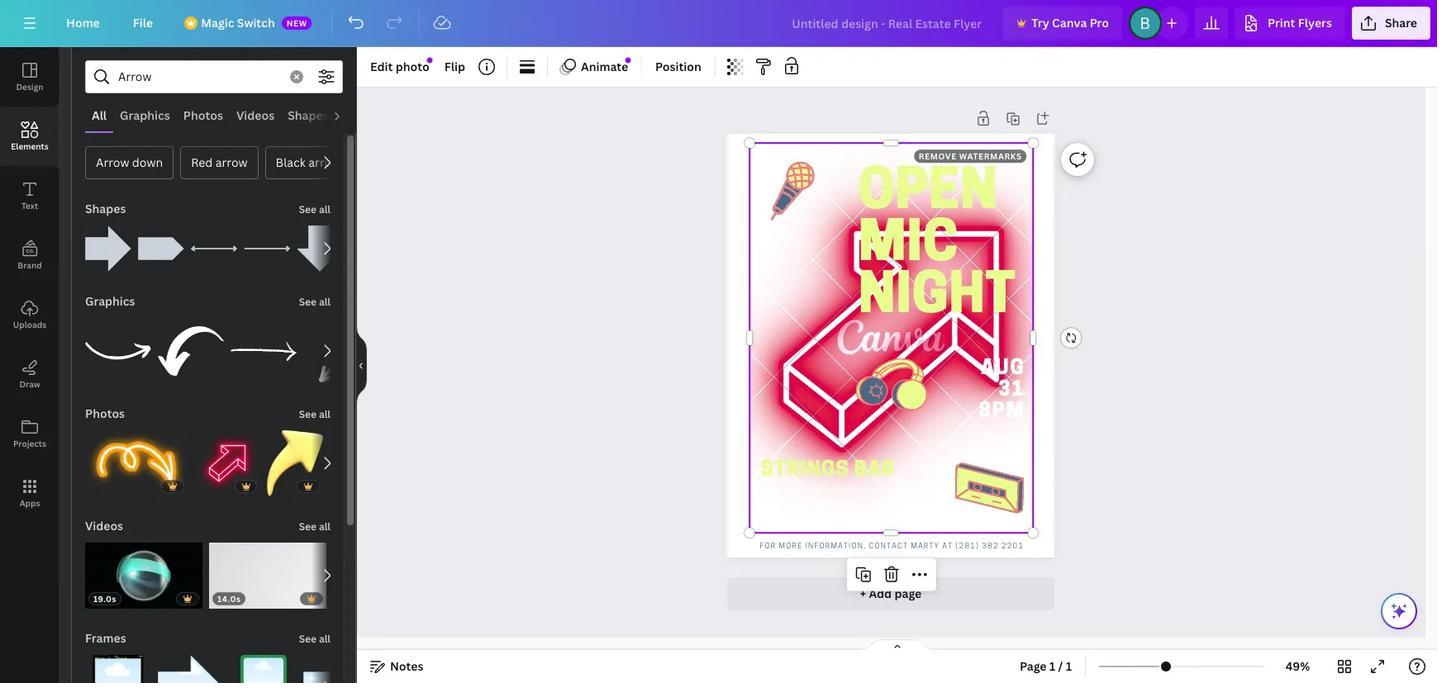 Task type: describe. For each thing, give the bounding box(es) containing it.
side panel tab list
[[0, 47, 59, 523]]

contact
[[869, 543, 908, 550]]

frames button
[[83, 622, 128, 655]]

main menu bar
[[0, 0, 1437, 47]]

0 horizontal spatial videos
[[85, 518, 123, 534]]

red arrow
[[191, 155, 248, 170]]

at
[[942, 543, 953, 550]]

8pm
[[978, 402, 1025, 423]]

text
[[21, 200, 38, 212]]

frames
[[85, 631, 126, 646]]

+ add page button
[[727, 578, 1055, 611]]

474
[[760, 486, 778, 496]]

arrow for red arrow
[[215, 155, 248, 170]]

31
[[998, 381, 1025, 401]]

brushstroke arrow smooth curve down image
[[158, 318, 224, 384]]

audio button
[[335, 100, 382, 131]]

notes button
[[364, 654, 430, 680]]

edit photo button
[[364, 54, 436, 80]]

see all for frames
[[299, 632, 331, 646]]

2 add this line to the canvas image from the left
[[244, 226, 290, 272]]

position
[[655, 59, 701, 74]]

all for shapes
[[319, 202, 331, 217]]

watermarks
[[959, 151, 1022, 162]]

home
[[66, 15, 100, 31]]

see all for graphics
[[299, 295, 331, 309]]

arrow down image
[[297, 226, 343, 272]]

black
[[276, 155, 306, 170]]

print flyers
[[1268, 15, 1332, 31]]

see all for videos
[[299, 520, 331, 534]]

+ add page
[[860, 586, 922, 602]]

information,
[[805, 543, 866, 550]]

remove
[[919, 151, 957, 162]]

red
[[191, 155, 213, 170]]

0 vertical spatial graphics
[[120, 107, 170, 123]]

1 vertical spatial shapes
[[85, 201, 126, 217]]

see all for photos
[[299, 407, 331, 421]]

see for shapes
[[299, 202, 317, 217]]

brand button
[[0, 226, 59, 285]]

notes
[[390, 659, 423, 674]]

0 vertical spatial photos button
[[177, 100, 230, 131]]

remove watermarks button
[[914, 150, 1027, 163]]

aug 31 8pm
[[978, 359, 1025, 423]]

0 horizontal spatial videos button
[[83, 510, 125, 543]]

0 horizontal spatial photos button
[[83, 397, 126, 431]]

for more information, contact marty at (281) 382 2201
[[760, 543, 1024, 550]]

1 vertical spatial graphics
[[85, 293, 135, 309]]

text button
[[0, 166, 59, 226]]

show pages image
[[857, 639, 937, 652]]

1 horizontal spatial shapes button
[[281, 100, 335, 131]]

0 horizontal spatial shapes button
[[83, 193, 128, 226]]

0 vertical spatial videos button
[[230, 100, 281, 131]]

apps button
[[0, 464, 59, 523]]

see all button for videos
[[297, 510, 332, 543]]

1 vertical spatial photos
[[85, 406, 125, 421]]

(281)
[[955, 543, 979, 550]]

blue 3d arrow image
[[330, 431, 447, 497]]

pro
[[1090, 15, 1109, 31]]

382
[[982, 543, 999, 550]]

home link
[[53, 7, 113, 40]]

design button
[[0, 47, 59, 107]]

new image for animate
[[625, 57, 631, 63]]

19.0s group
[[85, 533, 202, 609]]

black arrow
[[276, 155, 341, 170]]

apps
[[20, 497, 40, 509]]

flyers
[[1298, 15, 1332, 31]]

see all for shapes
[[299, 202, 331, 217]]

canva
[[1052, 15, 1087, 31]]

0 vertical spatial videos
[[236, 107, 275, 123]]

elements
[[11, 140, 49, 152]]

flip
[[444, 59, 465, 74]]

arrow for black arrow
[[308, 155, 341, 170]]

mi 49258
[[814, 499, 856, 509]]

aug
[[981, 359, 1025, 380]]

switch
[[237, 15, 275, 31]]

draw
[[19, 378, 40, 390]]

try
[[1031, 15, 1049, 31]]

see all button for photos
[[297, 397, 332, 431]]

49% button
[[1271, 654, 1325, 680]]

projects
[[13, 438, 46, 450]]

all for frames
[[319, 632, 331, 646]]

position button
[[649, 54, 708, 80]]

edit
[[370, 59, 393, 74]]

mic
[[858, 220, 958, 274]]

all for videos
[[319, 520, 331, 534]]

open mic night
[[858, 168, 1016, 326]]

draw button
[[0, 345, 59, 404]]

uploads button
[[0, 285, 59, 345]]

neon red 3d isometric right arrow image
[[194, 431, 260, 497]]

strings bar 474 washington street mosherville, mi 49258 strings-bar.co
[[760, 461, 895, 522]]

see all button for shapes
[[297, 193, 332, 226]]

add
[[869, 586, 892, 602]]

arrow right frame image
[[158, 655, 224, 683]]

arrow down button
[[85, 146, 174, 179]]

see for graphics
[[299, 295, 317, 309]]

magic
[[201, 15, 234, 31]]

night
[[858, 272, 1016, 326]]

see for videos
[[299, 520, 317, 534]]

strings
[[760, 461, 849, 481]]

bar.co
[[794, 513, 821, 522]]



Task type: vqa. For each thing, say whether or not it's contained in the screenshot.
All
yes



Task type: locate. For each thing, give the bounding box(es) containing it.
5 all from the top
[[319, 632, 331, 646]]

see all up "arrow block right frame" image
[[299, 632, 331, 646]]

videos down yellow illuminated arrow image
[[85, 518, 123, 534]]

try canva pro button
[[1003, 7, 1122, 40]]

1 horizontal spatial videos button
[[230, 100, 281, 131]]

0 vertical spatial photos
[[183, 107, 223, 123]]

see down arrow down image
[[299, 295, 317, 309]]

see all button
[[297, 193, 332, 226], [297, 285, 332, 318], [297, 397, 332, 431], [297, 510, 332, 543], [297, 622, 332, 655]]

1 vertical spatial videos
[[85, 518, 123, 534]]

medium format frame portrait arrows image
[[85, 655, 151, 683]]

new image for edit photo
[[427, 58, 432, 63]]

shapes button
[[281, 100, 335, 131], [83, 193, 128, 226]]

photo
[[396, 59, 429, 74]]

0 vertical spatial shapes button
[[281, 100, 335, 131]]

add this line to the canvas image
[[191, 226, 237, 272], [244, 226, 290, 272]]

graphics button down arrow right image
[[83, 285, 137, 318]]

5 see all from the top
[[299, 632, 331, 646]]

brushstroke arrow rapid curved long image
[[85, 318, 151, 384]]

arrow right image
[[85, 226, 131, 272]]

open
[[858, 168, 997, 221]]

0 vertical spatial graphics button
[[113, 100, 177, 131]]

canva assistant image
[[1389, 602, 1409, 621]]

0 vertical spatial shapes
[[288, 107, 329, 123]]

down
[[132, 155, 163, 170]]

0 horizontal spatial add this line to the canvas image
[[191, 226, 237, 272]]

mosherville,
[[760, 499, 812, 509]]

1 1 from the left
[[1049, 659, 1055, 674]]

new image inside edit photo popup button
[[427, 58, 432, 63]]

3 all from the top
[[319, 407, 331, 421]]

14.0s group
[[209, 533, 326, 609]]

shapes up the black arrow
[[288, 107, 329, 123]]

bar
[[854, 461, 895, 481]]

0 horizontal spatial photos
[[85, 406, 125, 421]]

Design title text field
[[779, 7, 997, 40]]

all up arrow down image
[[319, 202, 331, 217]]

19.0s
[[93, 593, 117, 605]]

more
[[779, 543, 803, 550]]

shapes button down arrow
[[83, 193, 128, 226]]

see all button right green square with arrow frame image
[[297, 622, 332, 655]]

1 left /
[[1049, 659, 1055, 674]]

1 vertical spatial videos button
[[83, 510, 125, 543]]

flip button
[[438, 54, 472, 80]]

strings-
[[760, 513, 794, 522]]

group
[[85, 216, 131, 272], [138, 216, 184, 272], [297, 226, 343, 272], [85, 308, 151, 384], [158, 308, 224, 384], [85, 421, 187, 497], [194, 421, 260, 497], [267, 421, 323, 497], [85, 645, 151, 683], [158, 645, 224, 683], [231, 645, 297, 683], [303, 655, 369, 683]]

1 see from the top
[[299, 202, 317, 217]]

share button
[[1352, 7, 1430, 40]]

see all button left hide image
[[297, 397, 332, 431]]

1 horizontal spatial 1
[[1066, 659, 1072, 674]]

all
[[319, 202, 331, 217], [319, 295, 331, 309], [319, 407, 331, 421], [319, 520, 331, 534], [319, 632, 331, 646]]

1
[[1049, 659, 1055, 674], [1066, 659, 1072, 674]]

elements button
[[0, 107, 59, 166]]

shapes up arrow right image
[[85, 201, 126, 217]]

page
[[1020, 659, 1047, 674]]

graphics right all
[[120, 107, 170, 123]]

see all button down the black arrow 'button'
[[297, 193, 332, 226]]

arrow right black
[[308, 155, 341, 170]]

shapes
[[288, 107, 329, 123], [85, 201, 126, 217]]

graphics button
[[113, 100, 177, 131], [83, 285, 137, 318]]

animate
[[581, 59, 628, 74]]

new image left flip
[[427, 58, 432, 63]]

see all up 3d arrow icon
[[299, 407, 331, 421]]

washington
[[780, 486, 831, 496]]

see for photos
[[299, 407, 317, 421]]

+
[[860, 586, 866, 602]]

page 1 / 1
[[1020, 659, 1072, 674]]

share
[[1385, 15, 1417, 31]]

page
[[895, 586, 922, 602]]

1 vertical spatial photos button
[[83, 397, 126, 431]]

new image left position
[[625, 57, 631, 63]]

animate button
[[555, 54, 635, 80]]

1 horizontal spatial photos
[[183, 107, 223, 123]]

marty
[[911, 543, 940, 550]]

see all down arrow down image
[[299, 295, 331, 309]]

videos
[[236, 107, 275, 123], [85, 518, 123, 534]]

file
[[133, 15, 153, 31]]

4 see all button from the top
[[297, 510, 332, 543]]

brand
[[18, 259, 42, 271]]

videos up red arrow
[[236, 107, 275, 123]]

videos button
[[230, 100, 281, 131], [83, 510, 125, 543]]

see all button for graphics
[[297, 285, 332, 318]]

see all button down arrow down image
[[297, 285, 332, 318]]

1 horizontal spatial new image
[[625, 57, 631, 63]]

3 see all button from the top
[[297, 397, 332, 431]]

2 see all button from the top
[[297, 285, 332, 318]]

audio
[[342, 107, 375, 123]]

2 arrow from the left
[[308, 155, 341, 170]]

1 all from the top
[[319, 202, 331, 217]]

red arrow button
[[180, 146, 258, 179]]

photos
[[183, 107, 223, 123], [85, 406, 125, 421]]

see up 3d arrow icon
[[299, 407, 317, 421]]

arrow block right frame image
[[303, 655, 369, 683]]

magic switch
[[201, 15, 275, 31]]

3 see from the top
[[299, 407, 317, 421]]

shapes button up the black arrow
[[281, 100, 335, 131]]

graphics
[[120, 107, 170, 123], [85, 293, 135, 309]]

1 see all button from the top
[[297, 193, 332, 226]]

green square with arrow frame image
[[231, 655, 297, 683]]

videos button up black
[[230, 100, 281, 131]]

photos up yellow illuminated arrow image
[[85, 406, 125, 421]]

graphics button right all
[[113, 100, 177, 131]]

photos button
[[177, 100, 230, 131], [83, 397, 126, 431]]

see all button down 3d arrow icon
[[297, 510, 332, 543]]

1 see all from the top
[[299, 202, 331, 217]]

add this line to the canvas image right the arrow block right image on the top left
[[191, 226, 237, 272]]

1 horizontal spatial add this line to the canvas image
[[244, 226, 290, 272]]

new image inside animate popup button
[[625, 57, 631, 63]]

4 see from the top
[[299, 520, 317, 534]]

1 horizontal spatial videos
[[236, 107, 275, 123]]

remove watermarks
[[919, 151, 1022, 162]]

see all up arrow down image
[[299, 202, 331, 217]]

1 arrow from the left
[[215, 155, 248, 170]]

all button
[[85, 100, 113, 131]]

1 horizontal spatial arrow
[[308, 155, 341, 170]]

all up "arrow block right frame" image
[[319, 632, 331, 646]]

see
[[299, 202, 317, 217], [299, 295, 317, 309], [299, 407, 317, 421], [299, 520, 317, 534], [299, 632, 317, 646]]

1 horizontal spatial photos button
[[177, 100, 230, 131]]

street
[[834, 486, 862, 496]]

14.0s
[[217, 593, 241, 605]]

black arrow button
[[265, 146, 351, 179]]

1 vertical spatial graphics button
[[83, 285, 137, 318]]

add this line to the canvas image left arrow down image
[[244, 226, 290, 272]]

see all
[[299, 202, 331, 217], [299, 295, 331, 309], [299, 407, 331, 421], [299, 520, 331, 534], [299, 632, 331, 646]]

1 vertical spatial shapes button
[[83, 193, 128, 226]]

see all button for frames
[[297, 622, 332, 655]]

arrow
[[96, 155, 129, 170]]

5 see from the top
[[299, 632, 317, 646]]

1 horizontal spatial shapes
[[288, 107, 329, 123]]

2 all from the top
[[319, 295, 331, 309]]

0 horizontal spatial new image
[[427, 58, 432, 63]]

2 1 from the left
[[1066, 659, 1072, 674]]

/
[[1058, 659, 1063, 674]]

print flyers button
[[1235, 7, 1345, 40]]

arrow right red
[[215, 155, 248, 170]]

see for frames
[[299, 632, 317, 646]]

all down arrow down image
[[319, 295, 331, 309]]

uploads
[[13, 319, 46, 331]]

design
[[16, 81, 43, 93]]

see up "arrow block right frame" image
[[299, 632, 317, 646]]

projects button
[[0, 404, 59, 464]]

edit photo
[[370, 59, 429, 74]]

49%
[[1286, 659, 1310, 674]]

new
[[286, 17, 307, 29]]

0 horizontal spatial shapes
[[85, 201, 126, 217]]

try canva pro
[[1031, 15, 1109, 31]]

see all down 3d arrow icon
[[299, 520, 331, 534]]

4 see all from the top
[[299, 520, 331, 534]]

photos button down search elements search field
[[177, 100, 230, 131]]

photos down search elements search field
[[183, 107, 223, 123]]

photos button down brushstroke arrow rapid curved long image
[[83, 397, 126, 431]]

hide image
[[356, 326, 367, 405]]

all up 3d arrow icon
[[319, 407, 331, 421]]

all
[[92, 107, 107, 123]]

3d arrow icon image
[[267, 431, 323, 497]]

5 see all button from the top
[[297, 622, 332, 655]]

see down 3d arrow icon
[[299, 520, 317, 534]]

arrow inside button
[[215, 155, 248, 170]]

2 new image from the left
[[427, 58, 432, 63]]

arrow block right image
[[138, 226, 184, 272]]

new image
[[625, 57, 631, 63], [427, 58, 432, 63]]

yellow illuminated arrow image
[[85, 431, 187, 497]]

0 horizontal spatial 1
[[1049, 659, 1055, 674]]

for
[[760, 543, 776, 550]]

all down 3d arrow icon
[[319, 520, 331, 534]]

1 right /
[[1066, 659, 1072, 674]]

all for graphics
[[319, 295, 331, 309]]

1 new image from the left
[[625, 57, 631, 63]]

0 horizontal spatial arrow
[[215, 155, 248, 170]]

3 see all from the top
[[299, 407, 331, 421]]

file button
[[120, 7, 166, 40]]

videos button down yellow illuminated arrow image
[[83, 510, 125, 543]]

all for photos
[[319, 407, 331, 421]]

see up arrow down image
[[299, 202, 317, 217]]

4 all from the top
[[319, 520, 331, 534]]

graphics up brushstroke arrow rapid curved long image
[[85, 293, 135, 309]]

arrow down
[[96, 155, 163, 170]]

2 see from the top
[[299, 295, 317, 309]]

arrow inside 'button'
[[308, 155, 341, 170]]

2 see all from the top
[[299, 295, 331, 309]]

1 add this line to the canvas image from the left
[[191, 226, 237, 272]]

Search elements search field
[[118, 61, 280, 93]]



